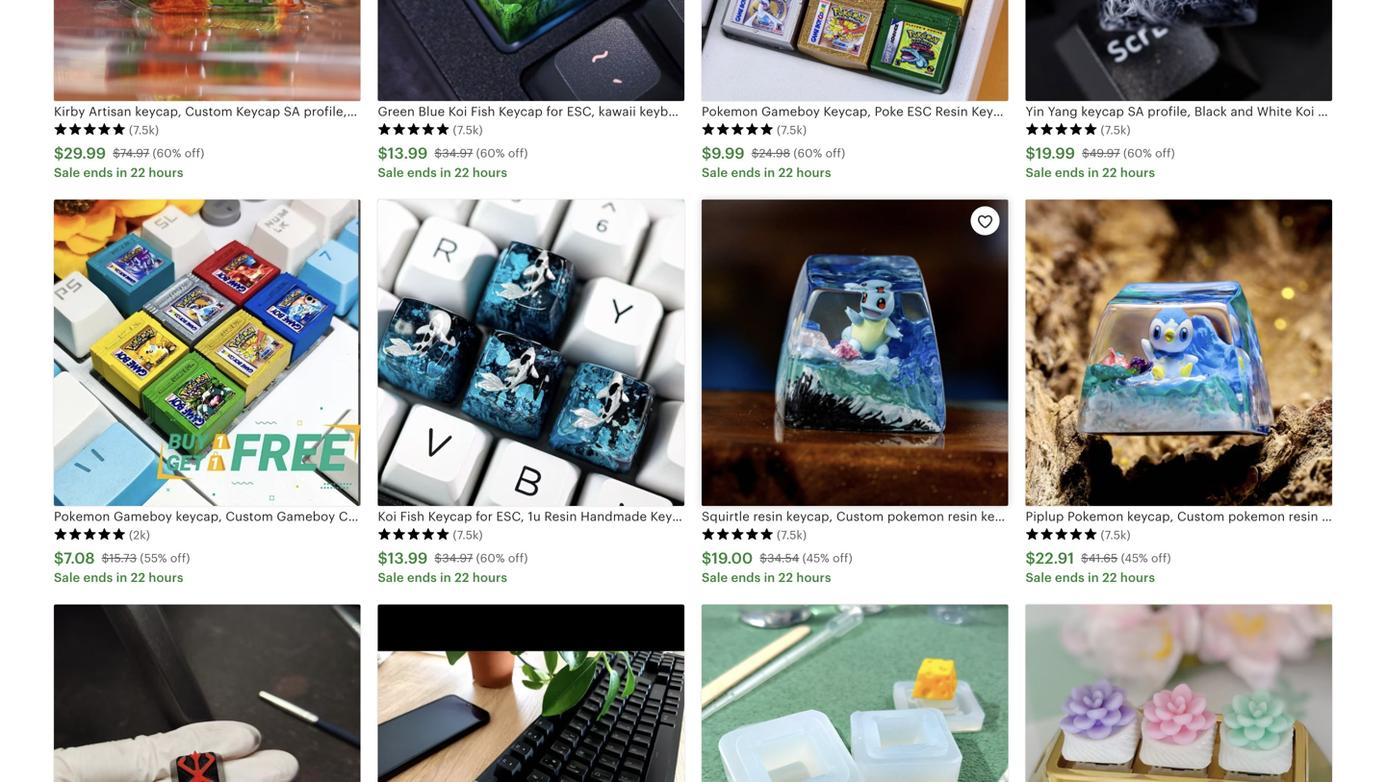 Task type: locate. For each thing, give the bounding box(es) containing it.
ends inside '$ 19.00 $ 34.54 (45% off) sale ends in 22 hours'
[[731, 571, 761, 585]]

gift idea for christmas keycaps succulent handmade image
[[378, 605, 685, 783]]

(7.5k)
[[129, 124, 159, 137], [453, 124, 483, 137], [777, 124, 807, 137], [1101, 124, 1131, 137], [453, 529, 483, 542], [777, 529, 807, 542], [1101, 529, 1131, 542]]

$
[[54, 145, 64, 162], [378, 145, 388, 162], [702, 145, 712, 162], [1026, 145, 1036, 162], [113, 147, 120, 160], [435, 147, 442, 160], [752, 147, 759, 160], [1082, 147, 1090, 160], [54, 550, 64, 567], [378, 550, 388, 567], [702, 550, 712, 567], [1026, 550, 1036, 567], [102, 552, 109, 565], [435, 552, 442, 565], [760, 552, 768, 565], [1082, 552, 1089, 565]]

off) for the 5 out of 5 stars image associated with squirtle resin keycap, custom pokemon resin keycap, handmade pokemon artisan keycaps, esc r1 pokemon keycap, christmas gift for him image
[[833, 552, 853, 565]]

2 34.97 from the top
[[442, 552, 473, 565]]

1 horizontal spatial (45%
[[1121, 552, 1149, 565]]

hours inside $ 7.08 $ 15.73 (55% off) sale ends in 22 hours
[[149, 571, 183, 585]]

hours for 'kirby artisan keycap, custom keycap sa profile, handmade resin keycap, kirby sleeping keycap,custom escape keycap, 18th birthdaygift for her' "image"'s the 5 out of 5 stars image
[[149, 166, 183, 180]]

hours inside $ 29.99 $ 74.97 (60% off) sale ends in 22 hours
[[149, 166, 183, 180]]

ends inside $ 9.99 $ 24.98 (60% off) sale ends in 22 hours
[[731, 166, 761, 180]]

22 for green blue koi fish keycap for esc, kawaii keyboard, cute keycaps for mechanical keyboard, custom resin keycap christmas gift for her image
[[455, 166, 470, 180]]

(7.5k) for the 5 out of 5 stars image related to koi fish keycap for esc, 1u resin handmade keycap, koi artisan keycap for mechanical keyboard, custom resin keycap, father gifts ideas image
[[453, 529, 483, 542]]

off) inside $ 7.08 $ 15.73 (55% off) sale ends in 22 hours
[[170, 552, 190, 565]]

in inside $ 19.99 $ 49.97 (60% off) sale ends in 22 hours
[[1088, 166, 1100, 180]]

$ 13.99 $ 34.97 (60% off) sale ends in 22 hours
[[378, 145, 528, 180], [378, 550, 528, 585]]

sale inside $ 9.99 $ 24.98 (60% off) sale ends in 22 hours
[[702, 166, 728, 180]]

5 out of 5 stars image for 'kirby artisan keycap, custom keycap sa profile, handmade resin keycap, kirby sleeping keycap,custom escape keycap, 18th birthdaygift for her' "image"
[[54, 123, 126, 136]]

(7.5k) for 'kirby artisan keycap, custom keycap sa profile, handmade resin keycap, kirby sleeping keycap,custom escape keycap, 18th birthdaygift for her' "image"'s the 5 out of 5 stars image
[[129, 124, 159, 137]]

22 for pokemon gameboy keycap, custom gameboy cartridge keycaps, bulbasaur, pikachu, charizard ,lugia, suicune,custom keycap, father's day gifts image on the left
[[131, 571, 146, 585]]

sale for 'piplup pokemon keycap, custom pokemon resin keycap, cute pokemon artisan keycaps, sa profile keycap, custom esc keycap,  gifts' image's the 5 out of 5 stars image
[[1026, 571, 1052, 585]]

(60% for yin yang keycap sa profile, black and white koi resin keycap, custom koi keycap, koi artisan keycap, back to school supplies, gift for son image
[[1124, 147, 1153, 160]]

sale
[[54, 166, 80, 180], [378, 166, 404, 180], [702, 166, 728, 180], [1026, 166, 1052, 180], [54, 571, 80, 585], [378, 571, 404, 585], [702, 571, 728, 585], [1026, 571, 1052, 585]]

22 for 'piplup pokemon keycap, custom pokemon resin keycap, cute pokemon artisan keycaps, sa profile keycap, custom esc keycap,  gifts' image
[[1103, 571, 1118, 585]]

in inside $ 29.99 $ 74.97 (60% off) sale ends in 22 hours
[[116, 166, 127, 180]]

off) for pokemon gameboy keycap, custom gameboy cartridge keycaps, bulbasaur, pikachu, charizard ,lugia, suicune,custom keycap, father's day gifts image on the left's the 5 out of 5 stars image
[[170, 552, 190, 565]]

22 inside $ 29.99 $ 74.97 (60% off) sale ends in 22 hours
[[131, 166, 146, 180]]

in for the 5 out of 5 stars image related to pokemon gameboy keycap, poke esc resin keycap, custom pokemon handmade keycap, pokemon character custom keycap | gift ideas image
[[764, 166, 776, 180]]

sale inside '$ 19.00 $ 34.54 (45% off) sale ends in 22 hours'
[[702, 571, 728, 585]]

off) inside $ 22.91 $ 41.65 (45% off) sale ends in 22 hours
[[1152, 552, 1172, 565]]

sale for the 5 out of 5 stars image related to koi fish keycap for esc, 1u resin handmade keycap, koi artisan keycap for mechanical keyboard, custom resin keycap, father gifts ideas image
[[378, 571, 404, 585]]

5 out of 5 stars image for yin yang keycap sa profile, black and white koi resin keycap, custom koi keycap, koi artisan keycap, back to school supplies, gift for son image
[[1026, 123, 1098, 136]]

1 vertical spatial $ 13.99 $ 34.97 (60% off) sale ends in 22 hours
[[378, 550, 528, 585]]

ends for the 5 out of 5 stars image related to koi fish keycap for esc, 1u resin handmade keycap, koi artisan keycap for mechanical keyboard, custom resin keycap, father gifts ideas image
[[407, 571, 437, 585]]

in for the 5 out of 5 stars image for yin yang keycap sa profile, black and white koi resin keycap, custom koi keycap, koi artisan keycap, back to school supplies, gift for son image
[[1088, 166, 1100, 180]]

sale inside $ 29.99 $ 74.97 (60% off) sale ends in 22 hours
[[54, 166, 80, 180]]

hours inside '$ 19.00 $ 34.54 (45% off) sale ends in 22 hours'
[[797, 571, 832, 585]]

49.97
[[1090, 147, 1121, 160]]

2 13.99 from the top
[[388, 550, 428, 567]]

sale for the 5 out of 5 stars image related to pokemon gameboy keycap, poke esc resin keycap, custom pokemon handmade keycap, pokemon character custom keycap | gift ideas image
[[702, 166, 728, 180]]

9.99
[[712, 145, 745, 162]]

(7.5k) for the 5 out of 5 stars image associated with squirtle resin keycap, custom pokemon resin keycap, handmade pokemon artisan keycaps, esc r1 pokemon keycap, christmas gift for him image
[[777, 529, 807, 542]]

sale for the 5 out of 5 stars image corresponding to green blue koi fish keycap for esc, kawaii keyboard, cute keycaps for mechanical keyboard, custom resin keycap christmas gift for her image
[[378, 166, 404, 180]]

34.97 for koi fish keycap for esc, 1u resin handmade keycap, koi artisan keycap for mechanical keyboard, custom resin keycap, father gifts ideas image
[[442, 552, 473, 565]]

22 inside $ 9.99 $ 24.98 (60% off) sale ends in 22 hours
[[779, 166, 794, 180]]

ends inside $ 19.99 $ 49.97 (60% off) sale ends in 22 hours
[[1055, 166, 1085, 180]]

ends inside $ 22.91 $ 41.65 (45% off) sale ends in 22 hours
[[1055, 571, 1085, 585]]

(45%
[[803, 552, 830, 565], [1121, 552, 1149, 565]]

ends for pokemon gameboy keycap, custom gameboy cartridge keycaps, bulbasaur, pikachu, charizard ,lugia, suicune,custom keycap, father's day gifts image on the left's the 5 out of 5 stars image
[[83, 571, 113, 585]]

(60%
[[153, 147, 181, 160], [476, 147, 505, 160], [794, 147, 823, 160], [1124, 147, 1153, 160], [476, 552, 505, 565]]

5 out of 5 stars image for pokemon gameboy keycap, custom gameboy cartridge keycaps, bulbasaur, pikachu, charizard ,lugia, suicune,custom keycap, father's day gifts image on the left
[[54, 528, 126, 542]]

yin yang keycap sa profile, black and white koi resin keycap, custom koi keycap, koi artisan keycap, back to school supplies, gift for son image
[[1026, 0, 1333, 101]]

hours for pokemon gameboy keycap, custom gameboy cartridge keycaps, bulbasaur, pikachu, charizard ,lugia, suicune,custom keycap, father's day gifts image on the left's the 5 out of 5 stars image
[[149, 571, 183, 585]]

22 inside '$ 19.00 $ 34.54 (45% off) sale ends in 22 hours'
[[779, 571, 794, 585]]

1 13.99 from the top
[[388, 145, 428, 162]]

(7.5k) for the 5 out of 5 stars image corresponding to green blue koi fish keycap for esc, kawaii keyboard, cute keycaps for mechanical keyboard, custom resin keycap christmas gift for her image
[[453, 124, 483, 137]]

1 vertical spatial 13.99
[[388, 550, 428, 567]]

off) inside $ 19.99 $ 49.97 (60% off) sale ends in 22 hours
[[1156, 147, 1176, 160]]

(55%
[[140, 552, 167, 565]]

$ 9.99 $ 24.98 (60% off) sale ends in 22 hours
[[702, 145, 846, 180]]

ends for the 5 out of 5 stars image associated with squirtle resin keycap, custom pokemon resin keycap, handmade pokemon artisan keycaps, esc r1 pokemon keycap, christmas gift for him image
[[731, 571, 761, 585]]

(60% inside $ 9.99 $ 24.98 (60% off) sale ends in 22 hours
[[794, 147, 823, 160]]

(45% for 19.00
[[803, 552, 830, 565]]

1 vertical spatial 34.97
[[442, 552, 473, 565]]

5 out of 5 stars image for squirtle resin keycap, custom pokemon resin keycap, handmade pokemon artisan keycaps, esc r1 pokemon keycap, christmas gift for him image
[[702, 528, 774, 542]]

hours for the 5 out of 5 stars image corresponding to green blue koi fish keycap for esc, kawaii keyboard, cute keycaps for mechanical keyboard, custom resin keycap christmas gift for her image
[[473, 166, 508, 180]]

34.97
[[442, 147, 473, 160], [442, 552, 473, 565]]

in
[[116, 166, 127, 180], [440, 166, 452, 180], [764, 166, 776, 180], [1088, 166, 1100, 180], [116, 571, 127, 585], [440, 571, 452, 585], [764, 571, 776, 585], [1088, 571, 1100, 585]]

off) inside $ 9.99 $ 24.98 (60% off) sale ends in 22 hours
[[826, 147, 846, 160]]

2 $ 13.99 $ 34.97 (60% off) sale ends in 22 hours from the top
[[378, 550, 528, 585]]

sale inside $ 19.99 $ 49.97 (60% off) sale ends in 22 hours
[[1026, 166, 1052, 180]]

sale inside $ 7.08 $ 15.73 (55% off) sale ends in 22 hours
[[54, 571, 80, 585]]

(7.5k) for 'piplup pokemon keycap, custom pokemon resin keycap, cute pokemon artisan keycaps, sa profile keycap, custom esc keycap,  gifts' image's the 5 out of 5 stars image
[[1101, 529, 1131, 542]]

13.99
[[388, 145, 428, 162], [388, 550, 428, 567]]

(45% inside '$ 19.00 $ 34.54 (45% off) sale ends in 22 hours'
[[803, 552, 830, 565]]

hours for the 5 out of 5 stars image associated with squirtle resin keycap, custom pokemon resin keycap, handmade pokemon artisan keycaps, esc r1 pokemon keycap, christmas gift for him image
[[797, 571, 832, 585]]

off) inside '$ 19.00 $ 34.54 (45% off) sale ends in 22 hours'
[[833, 552, 853, 565]]

(60% for pokemon gameboy keycap, poke esc resin keycap, custom pokemon handmade keycap, pokemon character custom keycap | gift ideas image
[[794, 147, 823, 160]]

hours inside $ 19.99 $ 49.97 (60% off) sale ends in 22 hours
[[1121, 166, 1156, 180]]

hours inside $ 9.99 $ 24.98 (60% off) sale ends in 22 hours
[[797, 166, 832, 180]]

off) inside $ 29.99 $ 74.97 (60% off) sale ends in 22 hours
[[185, 147, 205, 160]]

in for the 5 out of 5 stars image associated with squirtle resin keycap, custom pokemon resin keycap, handmade pokemon artisan keycaps, esc r1 pokemon keycap, christmas gift for him image
[[764, 571, 776, 585]]

13.99 for the 5 out of 5 stars image corresponding to green blue koi fish keycap for esc, kawaii keyboard, cute keycaps for mechanical keyboard, custom resin keycap christmas gift for her image
[[388, 145, 428, 162]]

34.97 for green blue koi fish keycap for esc, kawaii keyboard, cute keycaps for mechanical keyboard, custom resin keycap christmas gift for her image
[[442, 147, 473, 160]]

22 inside $ 19.99 $ 49.97 (60% off) sale ends in 22 hours
[[1103, 166, 1118, 180]]

in inside $ 7.08 $ 15.73 (55% off) sale ends in 22 hours
[[116, 571, 127, 585]]

pokemon gameboy keycap, custom gameboy cartridge keycaps, bulbasaur, pikachu, charizard ,lugia, suicune,custom keycap, father's day gifts image
[[54, 200, 361, 506]]

ends inside $ 7.08 $ 15.73 (55% off) sale ends in 22 hours
[[83, 571, 113, 585]]

22 for pokemon gameboy keycap, poke esc resin keycap, custom pokemon handmade keycap, pokemon character custom keycap | gift ideas image
[[779, 166, 794, 180]]

(60% inside $ 19.99 $ 49.97 (60% off) sale ends in 22 hours
[[1124, 147, 1153, 160]]

$ 22.91 $ 41.65 (45% off) sale ends in 22 hours
[[1026, 550, 1172, 585]]

hours
[[149, 166, 183, 180], [473, 166, 508, 180], [797, 166, 832, 180], [1121, 166, 1156, 180], [149, 571, 183, 585], [473, 571, 508, 585], [797, 571, 832, 585], [1121, 571, 1156, 585]]

$ 29.99 $ 74.97 (60% off) sale ends in 22 hours
[[54, 145, 205, 180]]

ends for 'kirby artisan keycap, custom keycap sa profile, handmade resin keycap, kirby sleeping keycap,custom escape keycap, 18th birthdaygift for her' "image"'s the 5 out of 5 stars image
[[83, 166, 113, 180]]

0 vertical spatial 13.99
[[388, 145, 428, 162]]

in inside $ 9.99 $ 24.98 (60% off) sale ends in 22 hours
[[764, 166, 776, 180]]

1 (45% from the left
[[803, 552, 830, 565]]

7.08
[[64, 550, 95, 567]]

22 inside $ 22.91 $ 41.65 (45% off) sale ends in 22 hours
[[1103, 571, 1118, 585]]

5 out of 5 stars image for green blue koi fish keycap for esc, kawaii keyboard, cute keycaps for mechanical keyboard, custom resin keycap christmas gift for her image
[[378, 123, 450, 136]]

22.91
[[1036, 550, 1075, 567]]

74.97
[[120, 147, 149, 160]]

(45% inside $ 22.91 $ 41.65 (45% off) sale ends in 22 hours
[[1121, 552, 1149, 565]]

sale inside $ 22.91 $ 41.65 (45% off) sale ends in 22 hours
[[1026, 571, 1052, 585]]

in inside '$ 19.00 $ 34.54 (45% off) sale ends in 22 hours'
[[764, 571, 776, 585]]

(7.5k) for the 5 out of 5 stars image related to pokemon gameboy keycap, poke esc resin keycap, custom pokemon handmade keycap, pokemon character custom keycap | gift ideas image
[[777, 124, 807, 137]]

ends inside $ 29.99 $ 74.97 (60% off) sale ends in 22 hours
[[83, 166, 113, 180]]

22 for koi fish keycap for esc, 1u resin handmade keycap, koi artisan keycap for mechanical keyboard, custom resin keycap, father gifts ideas image
[[455, 571, 470, 585]]

0 vertical spatial $ 13.99 $ 34.97 (60% off) sale ends in 22 hours
[[378, 145, 528, 180]]

29.99
[[64, 145, 106, 162]]

0 vertical spatial 34.97
[[442, 147, 473, 160]]

22
[[131, 166, 146, 180], [455, 166, 470, 180], [779, 166, 794, 180], [1103, 166, 1118, 180], [131, 571, 146, 585], [455, 571, 470, 585], [779, 571, 794, 585], [1103, 571, 1118, 585]]

$ 13.99 $ 34.97 (60% off) sale ends in 22 hours for the 5 out of 5 stars image corresponding to green blue koi fish keycap for esc, kawaii keyboard, cute keycaps for mechanical keyboard, custom resin keycap christmas gift for her image
[[378, 145, 528, 180]]

1 34.97 from the top
[[442, 147, 473, 160]]

$ 7.08 $ 15.73 (55% off) sale ends in 22 hours
[[54, 550, 190, 585]]

in inside $ 22.91 $ 41.65 (45% off) sale ends in 22 hours
[[1088, 571, 1100, 585]]

ends for the 5 out of 5 stars image for yin yang keycap sa profile, black and white koi resin keycap, custom koi keycap, koi artisan keycap, back to school supplies, gift for son image
[[1055, 166, 1085, 180]]

ends for 'piplup pokemon keycap, custom pokemon resin keycap, cute pokemon artisan keycaps, sa profile keycap, custom esc keycap,  gifts' image's the 5 out of 5 stars image
[[1055, 571, 1085, 585]]

0 horizontal spatial (45%
[[803, 552, 830, 565]]

off)
[[185, 147, 205, 160], [508, 147, 528, 160], [826, 147, 846, 160], [1156, 147, 1176, 160], [170, 552, 190, 565], [508, 552, 528, 565], [833, 552, 853, 565], [1152, 552, 1172, 565]]

hours inside $ 22.91 $ 41.65 (45% off) sale ends in 22 hours
[[1121, 571, 1156, 585]]

(45% right 34.54
[[803, 552, 830, 565]]

(60% inside $ 29.99 $ 74.97 (60% off) sale ends in 22 hours
[[153, 147, 181, 160]]

sale for 'kirby artisan keycap, custom keycap sa profile, handmade resin keycap, kirby sleeping keycap,custom escape keycap, 18th birthdaygift for her' "image"'s the 5 out of 5 stars image
[[54, 166, 80, 180]]

22 inside $ 7.08 $ 15.73 (55% off) sale ends in 22 hours
[[131, 571, 146, 585]]

5 out of 5 stars image
[[54, 123, 126, 136], [378, 123, 450, 136], [702, 123, 774, 136], [1026, 123, 1098, 136], [54, 528, 126, 542], [378, 528, 450, 542], [702, 528, 774, 542], [1026, 528, 1098, 542]]

ends
[[83, 166, 113, 180], [407, 166, 437, 180], [731, 166, 761, 180], [1055, 166, 1085, 180], [83, 571, 113, 585], [407, 571, 437, 585], [731, 571, 761, 585], [1055, 571, 1085, 585]]

(45% right "41.65"
[[1121, 552, 1149, 565]]

1 $ 13.99 $ 34.97 (60% off) sale ends in 22 hours from the top
[[378, 145, 528, 180]]

34.54
[[768, 552, 800, 565]]

hours for 'piplup pokemon keycap, custom pokemon resin keycap, cute pokemon artisan keycaps, sa profile keycap, custom esc keycap,  gifts' image's the 5 out of 5 stars image
[[1121, 571, 1156, 585]]

2 (45% from the left
[[1121, 552, 1149, 565]]



Task type: describe. For each thing, give the bounding box(es) containing it.
off) for the 5 out of 5 stars image related to koi fish keycap for esc, 1u resin handmade keycap, koi artisan keycap for mechanical keyboard, custom resin keycap, father gifts ideas image
[[508, 552, 528, 565]]

in for pokemon gameboy keycap, custom gameboy cartridge keycaps, bulbasaur, pikachu, charizard ,lugia, suicune,custom keycap, father's day gifts image on the left's the 5 out of 5 stars image
[[116, 571, 127, 585]]

(45% for 22.91
[[1121, 552, 1149, 565]]

kirby artisan keycap, custom keycap sa profile, handmade resin keycap, kirby sleeping keycap,custom escape keycap, 18th birthdaygift for her image
[[54, 0, 361, 101]]

5 out of 5 stars image for pokemon gameboy keycap, poke esc resin keycap, custom pokemon handmade keycap, pokemon character custom keycap | gift ideas image
[[702, 123, 774, 136]]

ends for the 5 out of 5 stars image corresponding to green blue koi fish keycap for esc, kawaii keyboard, cute keycaps for mechanical keyboard, custom resin keycap christmas gift for her image
[[407, 166, 437, 180]]

pokemon gameboy keycap, poke esc resin keycap, custom pokemon handmade keycap, pokemon character custom keycap | gift ideas image
[[702, 0, 1009, 101]]

defect brand of the sacrifice keycap from berserk - 3d-printed image
[[54, 605, 361, 783]]

24.98
[[759, 147, 791, 160]]

(2k)
[[129, 529, 150, 542]]

ends for the 5 out of 5 stars image related to pokemon gameboy keycap, poke esc resin keycap, custom pokemon handmade keycap, pokemon character custom keycap | gift ideas image
[[731, 166, 761, 180]]

off) for 'piplup pokemon keycap, custom pokemon resin keycap, cute pokemon artisan keycaps, sa profile keycap, custom esc keycap,  gifts' image's the 5 out of 5 stars image
[[1152, 552, 1172, 565]]

sale for pokemon gameboy keycap, custom gameboy cartridge keycaps, bulbasaur, pikachu, charizard ,lugia, suicune,custom keycap, father's day gifts image on the left's the 5 out of 5 stars image
[[54, 571, 80, 585]]

hours for the 5 out of 5 stars image related to pokemon gameboy keycap, poke esc resin keycap, custom pokemon handmade keycap, pokemon character custom keycap | gift ideas image
[[797, 166, 832, 180]]

off) for the 5 out of 5 stars image related to pokemon gameboy keycap, poke esc resin keycap, custom pokemon handmade keycap, pokemon character custom keycap | gift ideas image
[[826, 147, 846, 160]]

sale for the 5 out of 5 stars image for yin yang keycap sa profile, black and white koi resin keycap, custom koi keycap, koi artisan keycap, back to school supplies, gift for son image
[[1026, 166, 1052, 180]]

off) for the 5 out of 5 stars image corresponding to green blue koi fish keycap for esc, kawaii keyboard, cute keycaps for mechanical keyboard, custom resin keycap christmas gift for her image
[[508, 147, 528, 160]]

$ 13.99 $ 34.97 (60% off) sale ends in 22 hours for the 5 out of 5 stars image related to koi fish keycap for esc, 1u resin handmade keycap, koi artisan keycap for mechanical keyboard, custom resin keycap, father gifts ideas image
[[378, 550, 528, 585]]

koi fish keycap for esc, 1u resin handmade keycap, koi artisan keycap for mechanical keyboard, custom resin keycap, father gifts ideas image
[[378, 200, 685, 506]]

in for 'kirby artisan keycap, custom keycap sa profile, handmade resin keycap, kirby sleeping keycap,custom escape keycap, 18th birthdaygift for her' "image"'s the 5 out of 5 stars image
[[116, 166, 127, 180]]

22 for 'kirby artisan keycap, custom keycap sa profile, handmade resin keycap, kirby sleeping keycap,custom escape keycap, 18th birthdaygift for her' "image"
[[131, 166, 146, 180]]

piplup pokemon keycap, custom pokemon resin keycap, cute pokemon artisan keycaps, sa profile keycap, custom esc keycap,  gifts image
[[1026, 200, 1333, 506]]

hours for the 5 out of 5 stars image related to koi fish keycap for esc, 1u resin handmade keycap, koi artisan keycap for mechanical keyboard, custom resin keycap, father gifts ideas image
[[473, 571, 508, 585]]

5 out of 5 stars image for 'piplup pokemon keycap, custom pokemon resin keycap, cute pokemon artisan keycaps, sa profile keycap, custom esc keycap,  gifts' image
[[1026, 528, 1098, 542]]

in for the 5 out of 5 stars image related to koi fish keycap for esc, 1u resin handmade keycap, koi artisan keycap for mechanical keyboard, custom resin keycap, father gifts ideas image
[[440, 571, 452, 585]]

squirtle resin keycap, custom pokemon resin keycap, handmade pokemon artisan keycaps, esc r1 pokemon keycap, christmas gift for him image
[[702, 200, 1009, 506]]

sale for the 5 out of 5 stars image associated with squirtle resin keycap, custom pokemon resin keycap, handmade pokemon artisan keycaps, esc r1 pokemon keycap, christmas gift for him image
[[702, 571, 728, 585]]

41.65
[[1089, 552, 1118, 565]]

(60% for green blue koi fish keycap for esc, kawaii keyboard, cute keycaps for mechanical keyboard, custom resin keycap christmas gift for her image
[[476, 147, 505, 160]]

(60% for koi fish keycap for esc, 1u resin handmade keycap, koi artisan keycap for mechanical keyboard, custom resin keycap, father gifts ideas image
[[476, 552, 505, 565]]

hours for the 5 out of 5 stars image for yin yang keycap sa profile, black and white koi resin keycap, custom koi keycap, koi artisan keycap, back to school supplies, gift for son image
[[1121, 166, 1156, 180]]

22 for yin yang keycap sa profile, black and white koi resin keycap, custom koi keycap, koi artisan keycap, back to school supplies, gift for son image
[[1103, 166, 1118, 180]]

19.00
[[712, 550, 753, 567]]

19.99
[[1036, 145, 1076, 162]]

$ 19.00 $ 34.54 (45% off) sale ends in 22 hours
[[702, 550, 853, 585]]

5 out of 5 stars image for koi fish keycap for esc, 1u resin handmade keycap, koi artisan keycap for mechanical keyboard, custom resin keycap, father gifts ideas image
[[378, 528, 450, 542]]

off) for the 5 out of 5 stars image for yin yang keycap sa profile, black and white koi resin keycap, custom koi keycap, koi artisan keycap, back to school supplies, gift for son image
[[1156, 147, 1176, 160]]

(7.5k) for the 5 out of 5 stars image for yin yang keycap sa profile, black and white koi resin keycap, custom koi keycap, koi artisan keycap, back to school supplies, gift for son image
[[1101, 124, 1131, 137]]

in for 'piplup pokemon keycap, custom pokemon resin keycap, cute pokemon artisan keycaps, sa profile keycap, custom esc keycap,  gifts' image's the 5 out of 5 stars image
[[1088, 571, 1100, 585]]

succulent plant artisan keycap cherry mx mechanical gaming keyboards image
[[1026, 605, 1333, 783]]

$ 19.99 $ 49.97 (60% off) sale ends in 22 hours
[[1026, 145, 1176, 180]]

green blue koi fish keycap for esc, kawaii keyboard, cute keycaps for mechanical keyboard, custom resin keycap christmas gift for her image
[[378, 0, 685, 101]]

15.73
[[109, 552, 137, 565]]

in for the 5 out of 5 stars image corresponding to green blue koi fish keycap for esc, kawaii keyboard, cute keycaps for mechanical keyboard, custom resin keycap christmas gift for her image
[[440, 166, 452, 180]]

keycap mold, glossy touch custom epoxy resin casting mold for mechanical keyboard, artisan keycaps mold | 1u (esc-size), 2-part mold image
[[702, 605, 1009, 783]]

off) for 'kirby artisan keycap, custom keycap sa profile, handmade resin keycap, kirby sleeping keycap,custom escape keycap, 18th birthdaygift for her' "image"'s the 5 out of 5 stars image
[[185, 147, 205, 160]]

(60% for 'kirby artisan keycap, custom keycap sa profile, handmade resin keycap, kirby sleeping keycap,custom escape keycap, 18th birthdaygift for her' "image"
[[153, 147, 181, 160]]

13.99 for the 5 out of 5 stars image related to koi fish keycap for esc, 1u resin handmade keycap, koi artisan keycap for mechanical keyboard, custom resin keycap, father gifts ideas image
[[388, 550, 428, 567]]

22 for squirtle resin keycap, custom pokemon resin keycap, handmade pokemon artisan keycaps, esc r1 pokemon keycap, christmas gift for him image
[[779, 571, 794, 585]]



Task type: vqa. For each thing, say whether or not it's contained in the screenshot.


